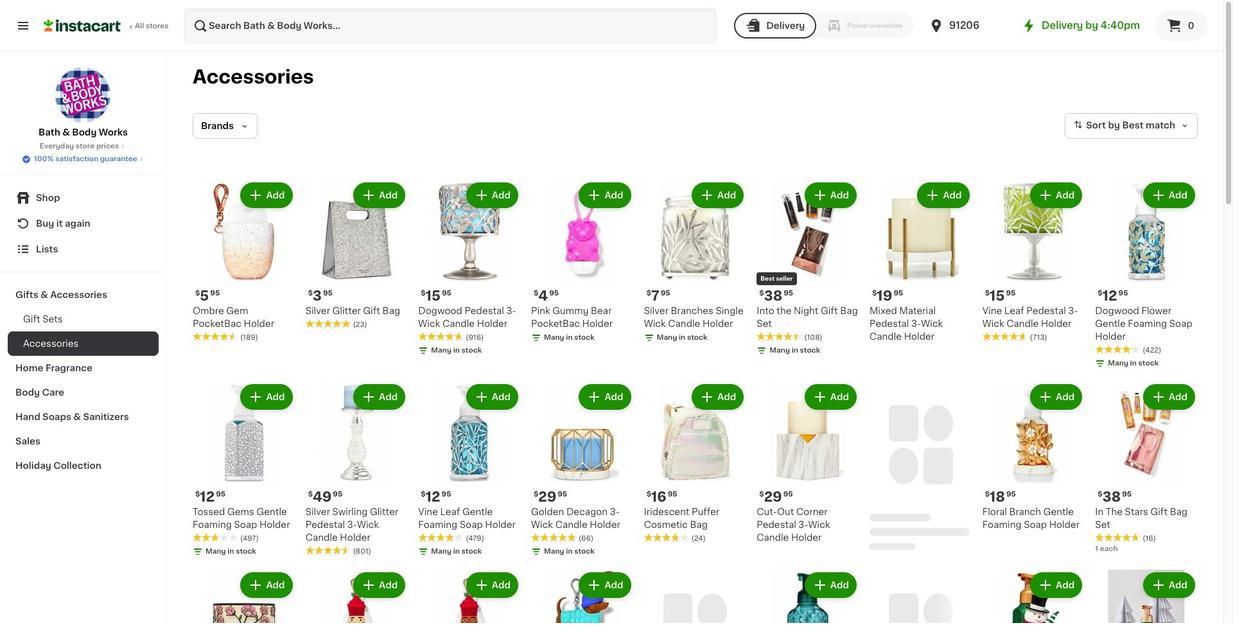 Task type: describe. For each thing, give the bounding box(es) containing it.
7
[[652, 289, 660, 302]]

foaming for floral
[[983, 521, 1022, 530]]

2 vertical spatial accessories
[[23, 339, 79, 348]]

golden decagon 3- wick candle holder
[[532, 508, 621, 530]]

bath & body works
[[39, 128, 128, 137]]

delivery by 4:40pm link
[[1022, 18, 1141, 33]]

91206
[[950, 21, 980, 30]]

vine for 15
[[983, 306, 1003, 315]]

holder inside "pink gummy bear pocketbac holder"
[[583, 319, 613, 328]]

3- inside "vine leaf pedestal 3- wick candle holder"
[[1069, 306, 1079, 315]]

$ 29 95 for cut-
[[760, 491, 793, 504]]

$ 38 95 for the
[[1099, 491, 1132, 504]]

4:40pm
[[1101, 21, 1141, 30]]

38 for the
[[765, 289, 783, 302]]

hand soaps & sanitizers link
[[8, 405, 159, 429]]

collection
[[53, 461, 101, 470]]

holder inside silver branches single wick candle holder
[[703, 319, 734, 328]]

pink gummy bear pocketbac holder
[[532, 306, 613, 328]]

night
[[794, 306, 819, 315]]

95 for iridescent puffer cosmetic bag
[[668, 491, 678, 498]]

product group containing 18
[[983, 382, 1086, 532]]

lists link
[[8, 237, 159, 262]]

19
[[877, 289, 893, 302]]

corner
[[797, 508, 828, 517]]

$ 4 95
[[534, 289, 559, 302]]

soap for gems
[[234, 521, 257, 530]]

satisfaction
[[55, 156, 99, 163]]

12 for dogwood
[[1103, 289, 1118, 302]]

many in stock down "pink gummy bear pocketbac holder"
[[544, 334, 595, 341]]

$ 19 95
[[873, 289, 904, 302]]

$ 12 95 for vine
[[421, 491, 451, 504]]

stock down silver branches single wick candle holder
[[688, 334, 708, 341]]

$ 3 95
[[308, 289, 333, 302]]

care
[[42, 388, 64, 397]]

in for dogwood pedestal 3- wick candle holder
[[454, 347, 460, 354]]

match
[[1147, 121, 1176, 130]]

gift inside product group
[[363, 306, 380, 315]]

95 for silver branches single wick candle holder
[[661, 290, 671, 297]]

stock for dogwood pedestal 3- wick candle holder
[[462, 347, 482, 354]]

$ for iridescent puffer cosmetic bag
[[647, 491, 652, 498]]

(189)
[[240, 334, 258, 341]]

15 for dogwood
[[426, 289, 441, 302]]

stock for dogwood flower gentle foaming soap holder
[[1139, 360, 1160, 367]]

golden
[[532, 508, 565, 517]]

candle inside silver branches single wick candle holder
[[669, 319, 701, 328]]

gentle for flower
[[1096, 319, 1126, 328]]

flower
[[1142, 306, 1172, 315]]

bath & body works link
[[39, 67, 128, 139]]

vine leaf gentle foaming soap holder
[[419, 508, 516, 530]]

soaps
[[42, 413, 71, 422]]

by for delivery
[[1086, 21, 1099, 30]]

gifts & accessories
[[15, 290, 107, 299]]

seller
[[777, 276, 793, 281]]

bag inside iridescent puffer cosmetic bag
[[691, 521, 708, 530]]

pocketbac inside "pink gummy bear pocketbac holder"
[[532, 319, 580, 328]]

decagon
[[567, 508, 608, 517]]

(497)
[[240, 536, 259, 543]]

many for tossed gems gentle foaming soap holder
[[206, 548, 226, 555]]

100% satisfaction guarantee
[[34, 156, 137, 163]]

cosmetic
[[644, 521, 688, 530]]

wick inside "vine leaf pedestal 3- wick candle holder"
[[983, 319, 1005, 328]]

0
[[1189, 21, 1195, 30]]

fragrance
[[46, 364, 93, 373]]

3- inside silver swirling glitter pedestal 3-wick candle holder
[[347, 521, 357, 530]]

Best match Sort by field
[[1066, 113, 1199, 139]]

hand
[[15, 413, 40, 422]]

bath
[[39, 128, 60, 137]]

95 for pink gummy bear pocketbac holder
[[550, 290, 559, 297]]

holder inside silver swirling glitter pedestal 3-wick candle holder
[[340, 534, 371, 543]]

buy it again
[[36, 219, 90, 228]]

$ 49 95
[[308, 491, 343, 504]]

$ 15 95 for dogwood
[[421, 289, 452, 302]]

foaming for tossed
[[193, 521, 232, 530]]

bag inside in the stars gift bag set
[[1171, 508, 1188, 517]]

candle inside 'golden decagon 3- wick candle holder'
[[556, 521, 588, 530]]

$ for dogwood flower gentle foaming soap holder
[[1099, 290, 1103, 297]]

soap for flower
[[1170, 319, 1193, 328]]

product group containing 7
[[644, 180, 747, 346]]

wick inside silver swirling glitter pedestal 3-wick candle holder
[[357, 521, 379, 530]]

instacart logo image
[[44, 18, 121, 33]]

$ for vine leaf gentle foaming soap holder
[[421, 491, 426, 498]]

many in stock for dogwood pedestal 3- wick candle holder
[[431, 347, 482, 354]]

sanitizers
[[83, 413, 129, 422]]

lists
[[36, 245, 58, 254]]

in for vine leaf gentle foaming soap holder
[[454, 548, 460, 556]]

95 for tossed gems gentle foaming soap holder
[[216, 491, 226, 498]]

pedestal inside "vine leaf pedestal 3- wick candle holder"
[[1027, 306, 1067, 315]]

in the stars gift bag set
[[1096, 508, 1188, 530]]

$ for in the stars gift bag set
[[1099, 491, 1103, 498]]

$ for dogwood pedestal 3- wick candle holder
[[421, 290, 426, 297]]

$ 38 95 for the
[[760, 289, 794, 302]]

$ 15 95 for vine
[[986, 289, 1016, 302]]

0 button
[[1156, 10, 1209, 41]]

buy it again link
[[8, 211, 159, 237]]

$ for golden decagon 3- wick candle holder
[[534, 491, 539, 498]]

it
[[56, 219, 63, 228]]

candle inside mixed material pedestal 3-wick candle holder
[[870, 332, 902, 341]]

$ 18 95
[[986, 491, 1017, 504]]

silver for 3
[[306, 306, 330, 315]]

candle inside dogwood pedestal 3- wick candle holder
[[443, 319, 475, 328]]

bag inside into the night gift bag set
[[841, 306, 858, 315]]

set for in the stars gift bag set
[[1096, 521, 1111, 530]]

in down "pink gummy bear pocketbac holder"
[[566, 334, 573, 341]]

gentle for gems
[[257, 508, 287, 517]]

home fragrance link
[[8, 356, 159, 380]]

$ for silver swirling glitter pedestal 3-wick candle holder
[[308, 491, 313, 498]]

accessories link
[[8, 332, 159, 356]]

Search field
[[185, 9, 717, 42]]

0 vertical spatial body
[[72, 128, 97, 137]]

29 for cut-
[[765, 491, 783, 504]]

95 for cut-out corner pedestal 3-wick candle holder
[[784, 491, 793, 498]]

sales link
[[8, 429, 159, 454]]

ombre
[[193, 306, 224, 315]]

all stores link
[[44, 8, 170, 44]]

delivery button
[[735, 13, 817, 39]]

dogwood for 12
[[1096, 306, 1140, 315]]

1 vertical spatial accessories
[[50, 290, 107, 299]]

candle inside "vine leaf pedestal 3- wick candle holder"
[[1007, 319, 1039, 328]]

tossed
[[193, 508, 225, 517]]

many in stock down silver branches single wick candle holder
[[657, 334, 708, 341]]

3- inside mixed material pedestal 3-wick candle holder
[[912, 319, 922, 328]]

silver for 7
[[644, 306, 669, 315]]

shop
[[36, 193, 60, 202]]

12 for tossed
[[200, 491, 215, 504]]

$ for cut-out corner pedestal 3-wick candle holder
[[760, 491, 765, 498]]

set for into the night gift bag set
[[757, 319, 772, 328]]

candle inside silver swirling glitter pedestal 3-wick candle holder
[[306, 534, 338, 543]]

soap for leaf
[[460, 521, 483, 530]]

best match
[[1123, 121, 1176, 130]]

(422)
[[1144, 347, 1162, 354]]

sets
[[43, 315, 63, 324]]

$ for tossed gems gentle foaming soap holder
[[195, 491, 200, 498]]

iridescent puffer cosmetic bag
[[644, 508, 720, 530]]

stars
[[1126, 508, 1149, 517]]

guarantee
[[100, 156, 137, 163]]

stock for golden decagon 3- wick candle holder
[[575, 548, 595, 555]]

wick inside dogwood pedestal 3- wick candle holder
[[419, 319, 441, 328]]

95 for in the stars gift bag set
[[1123, 491, 1132, 498]]

silver branches single wick candle holder
[[644, 306, 744, 328]]

product group containing 5
[[193, 180, 295, 343]]

gift inside into the night gift bag set
[[821, 306, 839, 315]]

100%
[[34, 156, 54, 163]]

& for gifts
[[41, 290, 48, 299]]

foaming for vine
[[419, 521, 458, 530]]

into the night gift bag set
[[757, 306, 858, 328]]

$ 12 95 for dogwood
[[1099, 289, 1129, 302]]

many for dogwood pedestal 3- wick candle holder
[[431, 347, 452, 354]]

wick inside 'golden decagon 3- wick candle holder'
[[532, 521, 553, 530]]

the
[[777, 306, 792, 315]]

pedestal inside mixed material pedestal 3-wick candle holder
[[870, 319, 910, 328]]

the
[[1107, 508, 1123, 517]]

leaf for 12
[[441, 508, 460, 517]]

brands button
[[193, 113, 258, 139]]

in for into the night gift bag set
[[792, 347, 799, 354]]

95 for mixed material pedestal 3-wick candle holder
[[894, 290, 904, 297]]

95 for dogwood flower gentle foaming soap holder
[[1119, 290, 1129, 297]]

many in stock for dogwood flower gentle foaming soap holder
[[1109, 360, 1160, 367]]

all stores
[[135, 22, 169, 30]]

by for sort
[[1109, 121, 1121, 130]]

gift left sets
[[23, 315, 40, 324]]

gift inside in the stars gift bag set
[[1151, 508, 1168, 517]]

gentle for leaf
[[463, 508, 493, 517]]

candle inside cut-out corner pedestal 3-wick candle holder
[[757, 534, 789, 543]]

in for dogwood flower gentle foaming soap holder
[[1131, 360, 1138, 367]]

in for tossed gems gentle foaming soap holder
[[228, 548, 234, 555]]

0 vertical spatial glitter
[[333, 306, 361, 315]]

38 for the
[[1103, 491, 1122, 504]]

wick inside silver branches single wick candle holder
[[644, 319, 666, 328]]

many for golden decagon 3- wick candle holder
[[544, 548, 565, 555]]

single
[[716, 306, 744, 315]]

holiday
[[15, 461, 51, 470]]

16
[[652, 491, 667, 504]]

mixed
[[870, 306, 898, 315]]

gems
[[228, 508, 254, 517]]

many for dogwood flower gentle foaming soap holder
[[1109, 360, 1129, 367]]



Task type: locate. For each thing, give the bounding box(es) containing it.
holiday collection link
[[8, 454, 159, 478]]

out
[[778, 508, 795, 517]]

pedestal inside silver swirling glitter pedestal 3-wick candle holder
[[306, 521, 345, 530]]

0 vertical spatial leaf
[[1005, 306, 1025, 315]]

many down vine leaf gentle foaming soap holder
[[431, 548, 452, 556]]

soap for branch
[[1025, 521, 1048, 530]]

1 horizontal spatial delivery
[[1043, 21, 1084, 30]]

95 for silver swirling glitter pedestal 3-wick candle holder
[[333, 491, 343, 498]]

gift
[[363, 306, 380, 315], [821, 306, 839, 315], [23, 315, 40, 324], [1151, 508, 1168, 517]]

2 horizontal spatial $ 12 95
[[1099, 289, 1129, 302]]

in down dogwood flower gentle foaming soap holder at the right of page
[[1131, 360, 1138, 367]]

dogwood
[[419, 306, 463, 315], [1096, 306, 1140, 315]]

1 vertical spatial 38
[[1103, 491, 1122, 504]]

vine inside vine leaf gentle foaming soap holder
[[419, 508, 438, 517]]

1 horizontal spatial pocketbac
[[532, 319, 580, 328]]

best for best seller
[[761, 276, 775, 281]]

1 pocketbac from the left
[[193, 319, 242, 328]]

$ inside $ 7 95
[[647, 290, 652, 297]]

95 right 19 on the right of the page
[[894, 290, 904, 297]]

wick
[[922, 319, 944, 328], [419, 319, 441, 328], [644, 319, 666, 328], [983, 319, 1005, 328], [532, 521, 553, 530], [357, 521, 379, 530], [809, 521, 831, 530]]

(713)
[[1031, 334, 1048, 341]]

stock down "pink gummy bear pocketbac holder"
[[575, 334, 595, 341]]

many in stock down (497)
[[206, 548, 256, 555]]

candle down the swirling
[[306, 534, 338, 543]]

silver swirling glitter pedestal 3-wick candle holder
[[306, 508, 399, 543]]

soap down gems
[[234, 521, 257, 530]]

product group containing 16
[[644, 382, 747, 545]]

$ for into the night gift bag set
[[760, 290, 765, 297]]

gifts
[[15, 290, 38, 299]]

1 horizontal spatial vine
[[983, 306, 1003, 315]]

gifts & accessories link
[[8, 283, 159, 307]]

$ for silver branches single wick candle holder
[[647, 290, 652, 297]]

1 horizontal spatial by
[[1109, 121, 1121, 130]]

candle up (66) on the bottom left of the page
[[556, 521, 588, 530]]

pocketbac inside ombre gem pocketbac holder
[[193, 319, 242, 328]]

many in stock for vine leaf gentle foaming soap holder
[[431, 548, 482, 556]]

$ 12 95 up dogwood flower gentle foaming soap holder at the right of page
[[1099, 289, 1129, 302]]

soap down flower
[[1170, 319, 1193, 328]]

pedestal up (916)
[[465, 306, 504, 315]]

many for into the night gift bag set
[[770, 347, 791, 354]]

1 horizontal spatial 38
[[1103, 491, 1122, 504]]

gummy
[[553, 306, 589, 315]]

(801)
[[353, 548, 371, 556]]

by right the sort
[[1109, 121, 1121, 130]]

many down silver branches single wick candle holder
[[657, 334, 678, 341]]

foaming
[[1129, 319, 1168, 328], [193, 521, 232, 530], [419, 521, 458, 530], [983, 521, 1022, 530]]

many
[[544, 334, 565, 341], [657, 334, 678, 341], [431, 347, 452, 354], [770, 347, 791, 354], [1109, 360, 1129, 367], [206, 548, 226, 555], [544, 548, 565, 555], [431, 548, 452, 556]]

$ up tossed
[[195, 491, 200, 498]]

100% satisfaction guarantee button
[[21, 152, 145, 165]]

95 inside $ 7 95
[[661, 290, 671, 297]]

hand soaps & sanitizers
[[15, 413, 129, 422]]

delivery inside button
[[767, 21, 806, 30]]

set down into
[[757, 319, 772, 328]]

12 up vine leaf gentle foaming soap holder
[[426, 491, 441, 504]]

pocketbac down the pink on the left
[[532, 319, 580, 328]]

iridescent
[[644, 508, 690, 517]]

$ 29 95 for golden
[[534, 491, 568, 504]]

set inside into the night gift bag set
[[757, 319, 772, 328]]

$ inside $ 5 95
[[195, 290, 200, 297]]

1 vertical spatial vine
[[419, 508, 438, 517]]

in down 'golden decagon 3- wick candle holder'
[[566, 548, 573, 555]]

95 for ombre gem pocketbac holder
[[210, 290, 220, 297]]

0 vertical spatial $ 38 95
[[760, 289, 794, 302]]

0 horizontal spatial $ 38 95
[[760, 289, 794, 302]]

0 horizontal spatial vine
[[419, 508, 438, 517]]

foaming inside the tossed gems gentle foaming soap holder
[[193, 521, 232, 530]]

in down into the night gift bag set
[[792, 347, 799, 354]]

0 vertical spatial accessories
[[193, 67, 314, 86]]

prices
[[96, 143, 119, 150]]

$ 38 95 up the
[[760, 289, 794, 302]]

95 inside '$ 4 95'
[[550, 290, 559, 297]]

1 29 from the left
[[539, 491, 557, 504]]

(24)
[[692, 536, 706, 543]]

candle
[[443, 319, 475, 328], [669, 319, 701, 328], [1007, 319, 1039, 328], [870, 332, 902, 341], [556, 521, 588, 530], [306, 534, 338, 543], [757, 534, 789, 543]]

95 for floral branch gentle foaming soap holder
[[1007, 491, 1017, 498]]

dogwood inside dogwood pedestal 3- wick candle holder
[[419, 306, 463, 315]]

$ up 'floral'
[[986, 491, 990, 498]]

$ inside the $ 19 95
[[873, 290, 877, 297]]

1 vertical spatial &
[[41, 290, 48, 299]]

95 inside the "$ 16 95"
[[668, 491, 678, 498]]

1 $ 15 95 from the left
[[421, 289, 452, 302]]

49
[[313, 491, 332, 504]]

$ for ombre gem pocketbac holder
[[195, 290, 200, 297]]

$ up vine leaf gentle foaming soap holder
[[421, 491, 426, 498]]

29 up the cut-
[[765, 491, 783, 504]]

holder inside dogwood flower gentle foaming soap holder
[[1096, 332, 1126, 341]]

$ 12 95 up vine leaf gentle foaming soap holder
[[421, 491, 451, 504]]

many down the
[[770, 347, 791, 354]]

holder inside ombre gem pocketbac holder
[[244, 319, 274, 328]]

0 horizontal spatial 12
[[200, 491, 215, 504]]

2 29 from the left
[[765, 491, 783, 504]]

accessories up brands dropdown button
[[193, 67, 314, 86]]

$ up mixed
[[873, 290, 877, 297]]

95 inside $ 18 95
[[1007, 491, 1017, 498]]

leaf inside "vine leaf pedestal 3- wick candle holder"
[[1005, 306, 1025, 315]]

95 inside $ 3 95
[[323, 290, 333, 297]]

$ 7 95
[[647, 289, 671, 302]]

None search field
[[184, 8, 718, 44]]

in down vine leaf gentle foaming soap holder
[[454, 548, 460, 556]]

1 horizontal spatial 12
[[426, 491, 441, 504]]

95 up stars
[[1123, 491, 1132, 498]]

silver inside silver swirling glitter pedestal 3-wick candle holder
[[306, 508, 330, 517]]

in for golden decagon 3- wick candle holder
[[566, 548, 573, 555]]

delivery for delivery
[[767, 21, 806, 30]]

soap down branch
[[1025, 521, 1048, 530]]

0 vertical spatial vine
[[983, 306, 1003, 315]]

1
[[1096, 546, 1099, 553]]

pink
[[532, 306, 551, 315]]

accessories
[[193, 67, 314, 86], [50, 290, 107, 299], [23, 339, 79, 348]]

glitter up (23)
[[333, 306, 361, 315]]

all
[[135, 22, 144, 30]]

$ 12 95 up tossed
[[195, 491, 226, 504]]

delivery for delivery by 4:40pm
[[1043, 21, 1084, 30]]

glitter inside silver swirling glitter pedestal 3-wick candle holder
[[370, 508, 399, 517]]

candle down branches on the right
[[669, 319, 701, 328]]

holder inside cut-out corner pedestal 3-wick candle holder
[[792, 534, 822, 543]]

$ inside the "$ 16 95"
[[647, 491, 652, 498]]

dogwood inside dogwood flower gentle foaming soap holder
[[1096, 306, 1140, 315]]

bath & body works logo image
[[55, 67, 111, 123]]

0 horizontal spatial &
[[41, 290, 48, 299]]

95 right 4
[[550, 290, 559, 297]]

stock down (422)
[[1139, 360, 1160, 367]]

0 horizontal spatial 15
[[426, 289, 441, 302]]

95 for dogwood pedestal 3- wick candle holder
[[442, 290, 452, 297]]

shop link
[[8, 185, 159, 211]]

many down 'golden decagon 3- wick candle holder'
[[544, 548, 565, 555]]

pedestal
[[465, 306, 504, 315], [1027, 306, 1067, 315], [870, 319, 910, 328], [306, 521, 345, 530], [757, 521, 797, 530]]

1 dogwood from the left
[[419, 306, 463, 315]]

gem
[[226, 306, 248, 315]]

2 horizontal spatial &
[[73, 413, 81, 422]]

gift right stars
[[1151, 508, 1168, 517]]

pedestal inside cut-out corner pedestal 3-wick candle holder
[[757, 521, 797, 530]]

service type group
[[735, 13, 914, 39]]

silver down 3
[[306, 306, 330, 315]]

soap inside "floral branch gentle foaming soap holder"
[[1025, 521, 1048, 530]]

0 horizontal spatial best
[[761, 276, 775, 281]]

ombre gem pocketbac holder
[[193, 306, 274, 328]]

stores
[[146, 22, 169, 30]]

foaming inside dogwood flower gentle foaming soap holder
[[1129, 319, 1168, 328]]

silver down 49
[[306, 508, 330, 517]]

0 vertical spatial by
[[1086, 21, 1099, 30]]

0 vertical spatial set
[[757, 319, 772, 328]]

$ up silver swirling glitter pedestal 3-wick candle holder
[[308, 491, 313, 498]]

gentle inside the tossed gems gentle foaming soap holder
[[257, 508, 287, 517]]

holder inside the tossed gems gentle foaming soap holder
[[260, 521, 290, 530]]

95 inside $ 5 95
[[210, 290, 220, 297]]

3- inside cut-out corner pedestal 3-wick candle holder
[[799, 521, 809, 530]]

1 horizontal spatial $ 12 95
[[421, 491, 451, 504]]

1 vertical spatial $ 38 95
[[1099, 491, 1132, 504]]

1 horizontal spatial &
[[62, 128, 70, 137]]

1 vertical spatial glitter
[[370, 508, 399, 517]]

5
[[200, 289, 209, 302]]

$ up iridescent
[[647, 491, 652, 498]]

95 up vine leaf gentle foaming soap holder
[[442, 491, 451, 498]]

$ inside $ 49 95
[[308, 491, 313, 498]]

12
[[1103, 289, 1118, 302], [200, 491, 215, 504], [426, 491, 441, 504]]

95 for golden decagon 3- wick candle holder
[[558, 491, 568, 498]]

0 horizontal spatial 38
[[765, 289, 783, 302]]

stock down (108) at the right bottom
[[801, 347, 821, 354]]

1 15 from the left
[[426, 289, 441, 302]]

silver down 7
[[644, 306, 669, 315]]

foaming inside "floral branch gentle foaming soap holder"
[[983, 521, 1022, 530]]

$ up dogwood pedestal 3- wick candle holder
[[421, 290, 426, 297]]

95 right 7
[[661, 290, 671, 297]]

gentle for branch
[[1044, 508, 1075, 517]]

0 horizontal spatial $ 29 95
[[534, 491, 568, 504]]

floral
[[983, 508, 1008, 517]]

many in stock down (422)
[[1109, 360, 1160, 367]]

home fragrance
[[15, 364, 93, 373]]

38
[[765, 289, 783, 302], [1103, 491, 1122, 504]]

candle up (713)
[[1007, 319, 1039, 328]]

15
[[426, 289, 441, 302], [990, 289, 1005, 302]]

product group containing 19
[[870, 180, 973, 343]]

pedestal up (713)
[[1027, 306, 1067, 315]]

$ 29 95
[[534, 491, 568, 504], [760, 491, 793, 504]]

0 horizontal spatial set
[[757, 319, 772, 328]]

$ for vine leaf pedestal 3- wick candle holder
[[986, 290, 990, 297]]

swirling
[[333, 508, 368, 517]]

$ up the pink on the left
[[534, 290, 539, 297]]

dogwood pedestal 3- wick candle holder
[[419, 306, 517, 328]]

1 horizontal spatial glitter
[[370, 508, 399, 517]]

(16)
[[1144, 536, 1157, 543]]

many in stock for golden decagon 3- wick candle holder
[[544, 548, 595, 555]]

many in stock for into the night gift bag set
[[770, 347, 821, 354]]

0 vertical spatial 38
[[765, 289, 783, 302]]

product group
[[193, 180, 295, 343], [306, 180, 408, 330], [419, 180, 521, 358], [532, 180, 634, 346], [644, 180, 747, 346], [757, 180, 860, 358], [870, 180, 973, 343], [983, 180, 1086, 343], [1096, 180, 1199, 371], [193, 382, 295, 560], [306, 382, 408, 557], [419, 382, 521, 560], [532, 382, 634, 560], [644, 382, 747, 545], [757, 382, 860, 545], [983, 382, 1086, 532], [1096, 382, 1199, 555], [193, 570, 295, 623], [306, 570, 408, 623], [419, 570, 521, 623], [532, 570, 634, 623], [757, 570, 860, 623], [983, 570, 1086, 623], [1096, 570, 1199, 623]]

gift sets link
[[8, 307, 159, 332]]

soap inside vine leaf gentle foaming soap holder
[[460, 521, 483, 530]]

0 horizontal spatial dogwood
[[419, 306, 463, 315]]

stock for into the night gift bag set
[[801, 347, 821, 354]]

3- inside 'golden decagon 3- wick candle holder'
[[610, 508, 620, 517]]

1 horizontal spatial dogwood
[[1096, 306, 1140, 315]]

leaf for 15
[[1005, 306, 1025, 315]]

silver for 49
[[306, 508, 330, 517]]

pedestal inside dogwood pedestal 3- wick candle holder
[[465, 306, 504, 315]]

$ 16 95
[[647, 491, 678, 504]]

$ for pink gummy bear pocketbac holder
[[534, 290, 539, 297]]

1 horizontal spatial 15
[[990, 289, 1005, 302]]

candle down mixed
[[870, 332, 902, 341]]

many in stock down (108) at the right bottom
[[770, 347, 821, 354]]

1 vertical spatial set
[[1096, 521, 1111, 530]]

0 vertical spatial &
[[62, 128, 70, 137]]

bag
[[383, 306, 400, 315], [841, 306, 858, 315], [1171, 508, 1188, 517], [691, 521, 708, 530]]

in down the tossed gems gentle foaming soap holder at the left bottom of the page
[[228, 548, 234, 555]]

0 horizontal spatial 29
[[539, 491, 557, 504]]

95 down seller
[[784, 290, 794, 297]]

$ 15 95 up dogwood pedestal 3- wick candle holder
[[421, 289, 452, 302]]

foaming for dogwood
[[1129, 319, 1168, 328]]

everyday store prices
[[40, 143, 119, 150]]

by inside delivery by 4:40pm link
[[1086, 21, 1099, 30]]

soap inside dogwood flower gentle foaming soap holder
[[1170, 319, 1193, 328]]

0 horizontal spatial body
[[15, 388, 40, 397]]

silver glitter gift bag
[[306, 306, 400, 315]]

95
[[210, 290, 220, 297], [550, 290, 559, 297], [894, 290, 904, 297], [323, 290, 333, 297], [442, 290, 452, 297], [661, 290, 671, 297], [784, 290, 794, 297], [1007, 290, 1016, 297], [1119, 290, 1129, 297], [216, 491, 226, 498], [558, 491, 568, 498], [333, 491, 343, 498], [442, 491, 451, 498], [668, 491, 678, 498], [784, 491, 793, 498], [1007, 491, 1017, 498], [1123, 491, 1132, 498]]

95 right 49
[[333, 491, 343, 498]]

95 for vine leaf gentle foaming soap holder
[[442, 491, 451, 498]]

product group containing 4
[[532, 180, 634, 346]]

95 inside $ 49 95
[[333, 491, 343, 498]]

glitter right the swirling
[[370, 508, 399, 517]]

wick inside mixed material pedestal 3-wick candle holder
[[922, 319, 944, 328]]

1 vertical spatial best
[[761, 276, 775, 281]]

holder inside 'golden decagon 3- wick candle holder'
[[590, 521, 621, 530]]

holder inside vine leaf gentle foaming soap holder
[[485, 521, 516, 530]]

holder inside dogwood pedestal 3- wick candle holder
[[477, 319, 508, 328]]

0 horizontal spatial glitter
[[333, 306, 361, 315]]

again
[[65, 219, 90, 228]]

soap inside the tossed gems gentle foaming soap holder
[[234, 521, 257, 530]]

holder inside mixed material pedestal 3-wick candle holder
[[905, 332, 935, 341]]

product group containing 3
[[306, 180, 408, 330]]

95 up tossed
[[216, 491, 226, 498]]

95 up "out"
[[784, 491, 793, 498]]

15 for vine
[[990, 289, 1005, 302]]

$ inside '$ 4 95'
[[534, 290, 539, 297]]

set inside in the stars gift bag set
[[1096, 521, 1111, 530]]

95 for silver glitter gift bag
[[323, 290, 333, 297]]

in
[[1096, 508, 1104, 517]]

0 horizontal spatial leaf
[[441, 508, 460, 517]]

(479)
[[466, 536, 484, 543]]

1 vertical spatial by
[[1109, 121, 1121, 130]]

foaming inside vine leaf gentle foaming soap holder
[[419, 521, 458, 530]]

$ up in
[[1099, 491, 1103, 498]]

1 horizontal spatial set
[[1096, 521, 1111, 530]]

0 horizontal spatial pocketbac
[[193, 319, 242, 328]]

set down in
[[1096, 521, 1111, 530]]

wick inside cut-out corner pedestal 3-wick candle holder
[[809, 521, 831, 530]]

everyday
[[40, 143, 74, 150]]

$ 29 95 up the cut-
[[760, 491, 793, 504]]

1 horizontal spatial body
[[72, 128, 97, 137]]

stock for vine leaf gentle foaming soap holder
[[462, 548, 482, 556]]

$ for silver glitter gift bag
[[308, 290, 313, 297]]

$ 5 95
[[195, 289, 220, 302]]

95 for into the night gift bag set
[[784, 290, 794, 297]]

$ up golden
[[534, 491, 539, 498]]

candle up (916)
[[443, 319, 475, 328]]

29 for golden
[[539, 491, 557, 504]]

stock down (497)
[[236, 548, 256, 555]]

set
[[757, 319, 772, 328], [1096, 521, 1111, 530]]

stock down (66) on the bottom left of the page
[[575, 548, 595, 555]]

$ up silver branches single wick candle holder
[[647, 290, 652, 297]]

95 inside the $ 19 95
[[894, 290, 904, 297]]

mixed material pedestal 3-wick candle holder
[[870, 306, 944, 341]]

many down dogwood pedestal 3- wick candle holder
[[431, 347, 452, 354]]

delivery
[[1043, 21, 1084, 30], [767, 21, 806, 30]]

2 15 from the left
[[990, 289, 1005, 302]]

95 up dogwood pedestal 3- wick candle holder
[[442, 290, 452, 297]]

in
[[566, 334, 573, 341], [679, 334, 686, 341], [454, 347, 460, 354], [792, 347, 799, 354], [1131, 360, 1138, 367], [228, 548, 234, 555], [566, 548, 573, 555], [454, 548, 460, 556]]

many down tossed
[[206, 548, 226, 555]]

0 horizontal spatial $ 12 95
[[195, 491, 226, 504]]

2 $ 15 95 from the left
[[986, 289, 1016, 302]]

brands
[[201, 121, 234, 130]]

2 horizontal spatial 12
[[1103, 289, 1118, 302]]

$ for mixed material pedestal 3-wick candle holder
[[873, 290, 877, 297]]

95 up golden
[[558, 491, 568, 498]]

2 $ 29 95 from the left
[[760, 491, 793, 504]]

2 vertical spatial &
[[73, 413, 81, 422]]

1 horizontal spatial best
[[1123, 121, 1144, 130]]

dogwood for 15
[[419, 306, 463, 315]]

1 horizontal spatial 29
[[765, 491, 783, 504]]

body up hand
[[15, 388, 40, 397]]

1 horizontal spatial $ 29 95
[[760, 491, 793, 504]]

holder inside "vine leaf pedestal 3- wick candle holder"
[[1042, 319, 1072, 328]]

gift up (23)
[[363, 306, 380, 315]]

$ inside $ 18 95
[[986, 491, 990, 498]]

$ 29 95 up golden
[[534, 491, 568, 504]]

vine
[[983, 306, 1003, 315], [419, 508, 438, 517]]

0 vertical spatial best
[[1123, 121, 1144, 130]]

(916)
[[466, 334, 484, 341]]

3- inside dogwood pedestal 3- wick candle holder
[[507, 306, 517, 315]]

$ 12 95 for tossed
[[195, 491, 226, 504]]

$ 38 95 up the the
[[1099, 491, 1132, 504]]

15 up "vine leaf pedestal 3- wick candle holder"
[[990, 289, 1005, 302]]

0 horizontal spatial by
[[1086, 21, 1099, 30]]

by inside best match sort by field
[[1109, 121, 1121, 130]]

1 horizontal spatial $ 15 95
[[986, 289, 1016, 302]]

best inside field
[[1123, 121, 1144, 130]]

★★★★★
[[306, 319, 351, 328], [306, 319, 351, 328], [193, 332, 238, 341], [193, 332, 238, 341], [419, 332, 464, 341], [419, 332, 464, 341], [757, 332, 802, 341], [757, 332, 802, 341], [983, 332, 1028, 341], [983, 332, 1028, 341], [1096, 345, 1141, 354], [1096, 345, 1141, 354], [193, 534, 238, 543], [193, 534, 238, 543], [532, 534, 576, 543], [532, 534, 576, 543], [419, 534, 464, 543], [419, 534, 464, 543], [644, 534, 689, 543], [644, 534, 689, 543], [1096, 534, 1141, 543], [1096, 534, 1141, 543], [306, 546, 351, 555], [306, 546, 351, 555]]

95 for vine leaf pedestal 3- wick candle holder
[[1007, 290, 1016, 297]]

many in stock down the (479)
[[431, 548, 482, 556]]

1 horizontal spatial $ 38 95
[[1099, 491, 1132, 504]]

$ up into
[[760, 290, 765, 297]]

in down silver branches single wick candle holder
[[679, 334, 686, 341]]

accessories down sets
[[23, 339, 79, 348]]

gentle inside dogwood flower gentle foaming soap holder
[[1096, 319, 1126, 328]]

vine inside "vine leaf pedestal 3- wick candle holder"
[[983, 306, 1003, 315]]

gift right night
[[821, 306, 839, 315]]

1 $ 29 95 from the left
[[534, 491, 568, 504]]

many in stock down (916)
[[431, 347, 482, 354]]

many in stock
[[544, 334, 595, 341], [657, 334, 708, 341], [431, 347, 482, 354], [770, 347, 821, 354], [1109, 360, 1160, 367], [206, 548, 256, 555], [544, 548, 595, 555], [431, 548, 482, 556]]

candle down the cut-
[[757, 534, 789, 543]]

vine for 12
[[419, 508, 438, 517]]

body care link
[[8, 380, 159, 405]]

& right soaps
[[73, 413, 81, 422]]

1 vertical spatial leaf
[[441, 508, 460, 517]]

material
[[900, 306, 936, 315]]

95 up "vine leaf pedestal 3- wick candle holder"
[[1007, 290, 1016, 297]]

stock down (916)
[[462, 347, 482, 354]]

puffer
[[692, 508, 720, 517]]

gentle inside vine leaf gentle foaming soap holder
[[463, 508, 493, 517]]

2 pocketbac from the left
[[532, 319, 580, 328]]

vine leaf pedestal 3- wick candle holder
[[983, 306, 1079, 328]]

cut-out corner pedestal 3-wick candle holder
[[757, 508, 831, 543]]

stock for tossed gems gentle foaming soap holder
[[236, 548, 256, 555]]

add button
[[242, 184, 292, 207], [355, 184, 404, 207], [468, 184, 517, 207], [581, 184, 630, 207], [694, 184, 743, 207], [806, 184, 856, 207], [919, 184, 969, 207], [1032, 184, 1082, 207], [1145, 184, 1195, 207], [242, 385, 292, 409], [355, 385, 404, 409], [468, 385, 517, 409], [581, 385, 630, 409], [694, 385, 743, 409], [806, 385, 856, 409], [1032, 385, 1082, 409], [1145, 385, 1195, 409], [242, 574, 292, 597], [355, 574, 404, 597], [468, 574, 517, 597], [581, 574, 630, 597], [806, 574, 856, 597], [1032, 574, 1082, 597], [1145, 574, 1195, 597]]

many in stock for tossed gems gentle foaming soap holder
[[206, 548, 256, 555]]

works
[[99, 128, 128, 137]]

18
[[990, 491, 1006, 504]]

store
[[76, 143, 95, 150]]

12 up dogwood flower gentle foaming soap holder at the right of page
[[1103, 289, 1118, 302]]

& up everyday
[[62, 128, 70, 137]]

by
[[1086, 21, 1099, 30], [1109, 121, 1121, 130]]

$ inside $ 3 95
[[308, 290, 313, 297]]

95 right 5
[[210, 290, 220, 297]]

& for bath
[[62, 128, 70, 137]]

many for vine leaf gentle foaming soap holder
[[431, 548, 452, 556]]

0 horizontal spatial $ 15 95
[[421, 289, 452, 302]]

12 for vine
[[426, 491, 441, 504]]

$ up ombre
[[195, 290, 200, 297]]

91206 button
[[929, 8, 1007, 44]]

holder inside "floral branch gentle foaming soap holder"
[[1050, 521, 1080, 530]]

silver inside silver branches single wick candle holder
[[644, 306, 669, 315]]

$ for floral branch gentle foaming soap holder
[[986, 491, 990, 498]]

best for best match
[[1123, 121, 1144, 130]]

0 horizontal spatial delivery
[[767, 21, 806, 30]]

body up store
[[72, 128, 97, 137]]

1 vertical spatial body
[[15, 388, 40, 397]]

leaf inside vine leaf gentle foaming soap holder
[[441, 508, 460, 517]]

2 dogwood from the left
[[1096, 306, 1140, 315]]

1 horizontal spatial leaf
[[1005, 306, 1025, 315]]

best left match on the right of the page
[[1123, 121, 1144, 130]]

(66)
[[579, 536, 594, 543]]

29
[[539, 491, 557, 504], [765, 491, 783, 504]]

gentle inside "floral branch gentle foaming soap holder"
[[1044, 508, 1075, 517]]

& right "gifts"
[[41, 290, 48, 299]]

many down "pink gummy bear pocketbac holder"
[[544, 334, 565, 341]]

buy
[[36, 219, 54, 228]]

everyday store prices link
[[40, 141, 127, 152]]

product group containing 49
[[306, 382, 408, 557]]

stock down the (479)
[[462, 548, 482, 556]]



Task type: vqa. For each thing, say whether or not it's contained in the screenshot.


